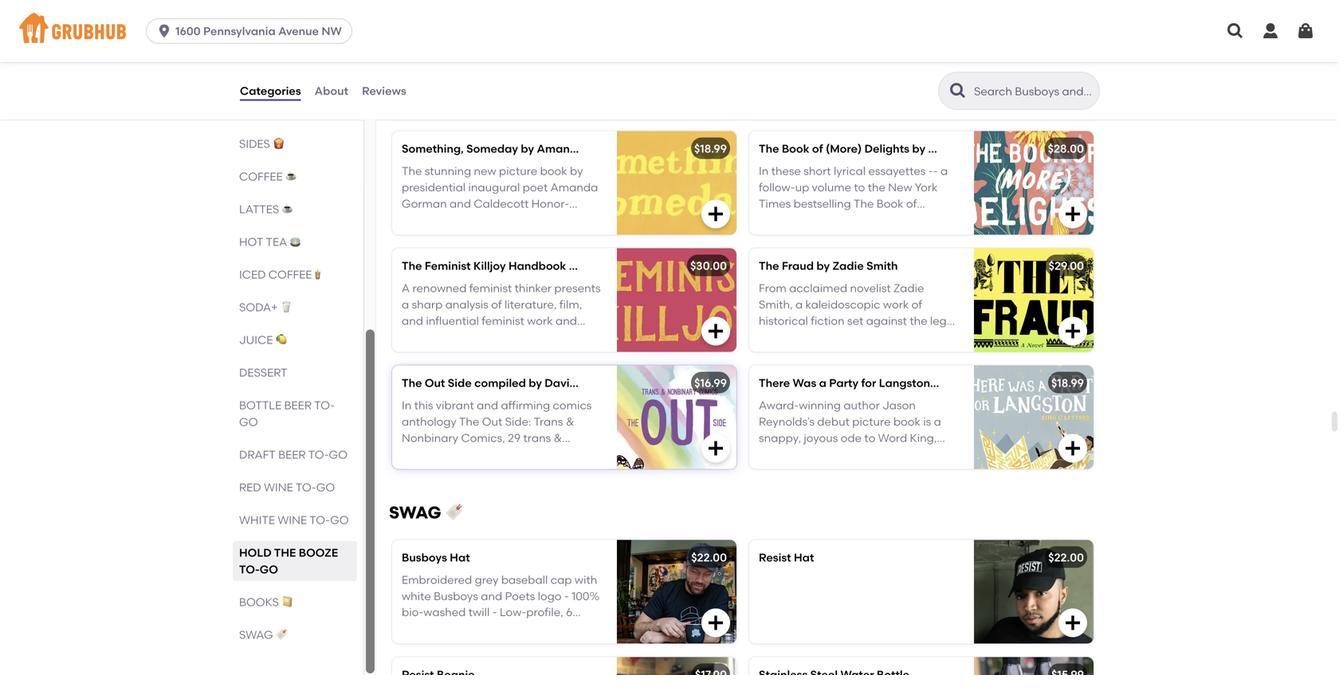 Task type: locate. For each thing, give the bounding box(es) containing it.
swag down 'books'
[[239, 628, 273, 642]]

zadie
[[833, 259, 864, 273]]

beer right bottle
[[284, 399, 312, 412]]

svg image
[[1226, 22, 1245, 41], [156, 23, 172, 39], [1064, 87, 1083, 106], [706, 204, 726, 224], [1064, 204, 1083, 224], [1064, 322, 1083, 341], [1064, 613, 1083, 633]]

svg image for $16.99
[[706, 439, 726, 458]]

wine
[[264, 481, 293, 494], [278, 513, 307, 527]]

go up white wine to-go on the bottom left of page
[[316, 481, 335, 494]]

smith
[[867, 259, 898, 273]]

lattes
[[239, 203, 279, 216]]

book
[[782, 142, 810, 155]]

the feminist killjoy handbook by sara ahmed
[[402, 259, 653, 273]]

ahmed
[[614, 259, 653, 273]]

svg image for the fraud by zadie smith image
[[1064, 322, 1083, 341]]

1 hat from the left
[[450, 551, 470, 564]]

to- up "draft beer to-go"
[[314, 399, 335, 412]]

1 horizontal spatial swag
[[389, 503, 442, 523]]

feminist
[[425, 259, 471, 273]]

swag 🔖
[[389, 503, 462, 523], [239, 628, 287, 642]]

red wine to-go
[[239, 481, 335, 494]]

sing a black girl's song by ntozake shange image
[[974, 14, 1094, 118]]

amanda
[[537, 142, 585, 155]]

categories button
[[239, 62, 302, 120]]

to- down hold
[[239, 563, 260, 576]]

hat for resist hat
[[794, 551, 814, 564]]

beer up red wine to-go at the bottom left
[[278, 448, 306, 462]]

the left book
[[759, 142, 779, 155]]

bottle
[[239, 399, 282, 412]]

🔖 up the "busboys hat"
[[446, 503, 462, 523]]

$18.99 for something, someday by amanda gorman
[[694, 142, 727, 155]]

1 vertical spatial swag 🔖
[[239, 628, 287, 642]]

go
[[239, 415, 258, 429], [329, 448, 348, 462], [316, 481, 335, 494], [330, 513, 349, 527], [260, 563, 278, 576]]

☕️ right coffee
[[285, 170, 297, 183]]

svg image
[[1261, 22, 1281, 41], [1296, 22, 1316, 41], [706, 322, 726, 341], [706, 439, 726, 458], [1064, 439, 1083, 458], [706, 613, 726, 633]]

killjoy
[[474, 259, 506, 273]]

about button
[[314, 62, 349, 120]]

beer
[[284, 399, 312, 412], [278, 448, 306, 462]]

juice 🍋
[[239, 333, 287, 347]]

soda+
[[239, 301, 278, 314]]

hat right resist
[[794, 551, 814, 564]]

1 horizontal spatial $22.00
[[1049, 551, 1084, 564]]

sara
[[585, 259, 611, 273]]

swag 🔖 up busboys
[[389, 503, 462, 523]]

beer inside bottle beer to- go
[[284, 399, 312, 412]]

0 vertical spatial 🔖
[[446, 503, 462, 523]]

resist hat image
[[974, 540, 1094, 644]]

☕️ right lattes
[[282, 203, 293, 216]]

the book of (more) delights by ross gay
[[759, 142, 979, 155]]

beer for draft
[[278, 448, 306, 462]]

draft
[[239, 448, 276, 462]]

1 horizontal spatial 🔖
[[446, 503, 462, 523]]

red
[[239, 481, 261, 494]]

there
[[759, 376, 790, 390]]

0 horizontal spatial swag
[[239, 628, 273, 642]]

sides 🍟
[[239, 137, 284, 151]]

lattes ☕️
[[239, 203, 293, 216]]

swag
[[389, 503, 442, 523], [239, 628, 273, 642]]

the
[[759, 142, 779, 155], [402, 259, 422, 273], [759, 259, 779, 273]]

to- up red wine to-go at the bottom left
[[308, 448, 329, 462]]

go down bottle
[[239, 415, 258, 429]]

the fraud by zadie smith
[[759, 259, 898, 273]]

the fraud by zadie smith image
[[974, 248, 1094, 352]]

2 hat from the left
[[794, 551, 814, 564]]

by left zadie
[[817, 259, 830, 273]]

the left fraud
[[759, 259, 779, 273]]

0 horizontal spatial swag 🔖
[[239, 628, 287, 642]]

1 vertical spatial wine
[[278, 513, 307, 527]]

hat right busboys
[[450, 551, 470, 564]]

go up red wine to-go at the bottom left
[[329, 448, 348, 462]]

to-
[[314, 399, 335, 412], [308, 448, 329, 462], [296, 481, 316, 494], [310, 513, 330, 527], [239, 563, 260, 576]]

something, someday by amanda gorman image
[[617, 131, 737, 235]]

$18.99
[[694, 142, 727, 155], [1052, 376, 1084, 390]]

the left feminist
[[402, 259, 422, 273]]

0 horizontal spatial $18.99
[[694, 142, 727, 155]]

☕️ for lattes ☕️
[[282, 203, 293, 216]]

party
[[829, 376, 859, 390]]

svg image for something, someday by amanda gorman image
[[706, 204, 726, 224]]

svg image for resist hat image
[[1064, 613, 1083, 633]]

go inside bottle beer to- go
[[239, 415, 258, 429]]

0 vertical spatial wine
[[264, 481, 293, 494]]

to- inside hold the booze to-go
[[239, 563, 260, 576]]

1 vertical spatial ☕️
[[282, 203, 293, 216]]

wine right red
[[264, 481, 293, 494]]

0 vertical spatial $18.99
[[694, 142, 727, 155]]

0 horizontal spatial hat
[[450, 551, 470, 564]]

bottle beer to- go
[[239, 399, 335, 429]]

2 $22.00 from the left
[[1049, 551, 1084, 564]]

go up the booze
[[330, 513, 349, 527]]

🔖 down 📔
[[276, 628, 287, 642]]

1 horizontal spatial hat
[[794, 551, 814, 564]]

swag up busboys
[[389, 503, 442, 523]]

booze
[[299, 546, 338, 560]]

🔖
[[446, 503, 462, 523], [276, 628, 287, 642]]

wine down red wine to-go at the bottom left
[[278, 513, 307, 527]]

🍋
[[276, 333, 287, 347]]

0 horizontal spatial $22.00
[[691, 551, 727, 564]]

draft beer to-go
[[239, 448, 348, 462]]

to- up white wine to-go on the bottom left of page
[[296, 481, 316, 494]]

about
[[315, 84, 348, 98]]

to- inside bottle beer to- go
[[314, 399, 335, 412]]

1 vertical spatial beer
[[278, 448, 306, 462]]

handbook
[[509, 259, 566, 273]]

to- for white wine to-go
[[310, 513, 330, 527]]

☕️
[[285, 170, 297, 183], [282, 203, 293, 216]]

1 vertical spatial $18.99
[[1052, 376, 1084, 390]]

$29.00
[[1049, 259, 1084, 273]]

something, someday by amanda gorman
[[402, 142, 633, 155]]

shadow speaker by nnedi okorafor image
[[617, 14, 737, 118]]

resist beanie image
[[617, 657, 737, 675]]

langston
[[879, 376, 930, 390]]

main navigation navigation
[[0, 0, 1340, 62]]

nw
[[322, 24, 342, 38]]

0 vertical spatial swag 🔖
[[389, 503, 462, 523]]

coffee🧋
[[269, 268, 323, 281]]

coffee ☕️
[[239, 170, 297, 183]]

by left ross
[[912, 142, 926, 155]]

by
[[521, 142, 534, 155], [912, 142, 926, 155], [569, 259, 582, 273], [817, 259, 830, 273], [933, 376, 946, 390]]

1 $22.00 from the left
[[691, 551, 727, 564]]

svg image for $22.00
[[706, 613, 726, 633]]

1 horizontal spatial $18.99
[[1052, 376, 1084, 390]]

svg image inside 1600 pennsylvania avenue nw button
[[156, 23, 172, 39]]

reviews
[[362, 84, 406, 98]]

sides
[[239, 137, 270, 151]]

busboys hat
[[402, 551, 470, 564]]

go down hold
[[260, 563, 278, 576]]

wine for white
[[278, 513, 307, 527]]

busboys
[[402, 551, 447, 564]]

iced
[[239, 268, 266, 281]]

0 vertical spatial beer
[[284, 399, 312, 412]]

go for draft beer to-go
[[329, 448, 348, 462]]

beer for bottle
[[284, 399, 312, 412]]

gay
[[956, 142, 979, 155]]

to- up the booze
[[310, 513, 330, 527]]

svg image for the book of (more) delights by ross gay image
[[1064, 204, 1083, 224]]

hot tea 🍵
[[239, 235, 301, 249]]

hat
[[450, 551, 470, 564], [794, 551, 814, 564]]

$22.00
[[691, 551, 727, 564], [1049, 551, 1084, 564]]

the for the feminist killjoy handbook by sara ahmed
[[402, 259, 422, 273]]

swag 🔖 down books 📔
[[239, 628, 287, 642]]

fraud
[[782, 259, 814, 273]]

0 vertical spatial ☕️
[[285, 170, 297, 183]]

0 horizontal spatial 🔖
[[276, 628, 287, 642]]

white wine to-go
[[239, 513, 349, 527]]



Task type: describe. For each thing, give the bounding box(es) containing it.
stainless steel water bottle image
[[974, 657, 1094, 675]]

to- for draft beer to-go
[[308, 448, 329, 462]]

the for the book of (more) delights by ross gay
[[759, 142, 779, 155]]

the
[[274, 546, 296, 560]]

$22.00 for the busboys hat image
[[691, 551, 727, 564]]

to- for bottle beer to- go
[[314, 399, 335, 412]]

tea
[[266, 235, 287, 249]]

$16.99 button
[[392, 365, 737, 469]]

was
[[793, 376, 817, 390]]

books 📔
[[239, 596, 293, 609]]

1600 pennsylvania avenue nw
[[176, 24, 342, 38]]

reynolds
[[985, 376, 1035, 390]]

avenue
[[278, 24, 319, 38]]

iced coffee🧋
[[239, 268, 323, 281]]

go inside hold the booze to-go
[[260, 563, 278, 576]]

📔
[[282, 596, 293, 609]]

hat for busboys hat
[[450, 551, 470, 564]]

by left jason
[[933, 376, 946, 390]]

gorman
[[587, 142, 633, 155]]

$30.00
[[690, 259, 727, 273]]

$16.99
[[695, 376, 727, 390]]

hot
[[239, 235, 263, 249]]

$28.00
[[1048, 142, 1084, 155]]

juice
[[239, 333, 273, 347]]

go for white wine to-go
[[330, 513, 349, 527]]

1 vertical spatial 🔖
[[276, 628, 287, 642]]

1 vertical spatial swag
[[239, 628, 273, 642]]

ross
[[928, 142, 954, 155]]

jason
[[949, 376, 983, 390]]

someday
[[467, 142, 518, 155]]

the book of (more) delights by ross gay image
[[974, 131, 1094, 235]]

books
[[239, 596, 279, 609]]

hold
[[239, 546, 272, 560]]

wine for red
[[264, 481, 293, 494]]

resist
[[759, 551, 791, 564]]

by left sara
[[569, 259, 582, 273]]

svg image for $30.00
[[706, 322, 726, 341]]

dessert
[[239, 366, 287, 380]]

$18.99 for there was a party for langston by jason reynolds
[[1052, 376, 1084, 390]]

$22.00 for resist hat image
[[1049, 551, 1084, 564]]

soda+ 🥛
[[239, 301, 292, 314]]

the out side compiled by david daneman, min christensen, and the kao image
[[617, 365, 737, 469]]

Search Busboys and Poets - 450 K search field
[[973, 84, 1095, 99]]

1600
[[176, 24, 201, 38]]

1600 pennsylvania avenue nw button
[[146, 18, 359, 44]]

there was a party for langston by jason reynolds
[[759, 376, 1035, 390]]

the for the fraud by zadie smith
[[759, 259, 779, 273]]

search icon image
[[949, 81, 968, 100]]

go for bottle beer to- go
[[239, 415, 258, 429]]

🍵
[[290, 235, 301, 249]]

svg image for $18.99
[[1064, 439, 1083, 458]]

hold the booze to-go
[[239, 546, 338, 576]]

by left amanda
[[521, 142, 534, 155]]

the feminist killjoy handbook by sara ahmed image
[[617, 248, 737, 352]]

categories
[[240, 84, 301, 98]]

there was a party for langston by jason reynolds image
[[974, 365, 1094, 469]]

busboys hat image
[[617, 540, 737, 644]]

🍟
[[273, 137, 284, 151]]

☕️ for coffee ☕️
[[285, 170, 297, 183]]

something,
[[402, 142, 464, 155]]

resist hat
[[759, 551, 814, 564]]

0 vertical spatial swag
[[389, 503, 442, 523]]

coffee
[[239, 170, 283, 183]]

go for red wine to-go
[[316, 481, 335, 494]]

svg image for sing a black girl's song by ntozake shange image
[[1064, 87, 1083, 106]]

1 horizontal spatial swag 🔖
[[389, 503, 462, 523]]

reviews button
[[361, 62, 407, 120]]

white
[[239, 513, 275, 527]]

(more)
[[826, 142, 862, 155]]

pennsylvania
[[203, 24, 276, 38]]

a
[[819, 376, 827, 390]]

delights
[[865, 142, 910, 155]]

🥛
[[280, 301, 292, 314]]

for
[[861, 376, 877, 390]]

to- for red wine to-go
[[296, 481, 316, 494]]

of
[[812, 142, 823, 155]]



Task type: vqa. For each thing, say whether or not it's contained in the screenshot.
the HOLD THE BOOZE TO-GO
yes



